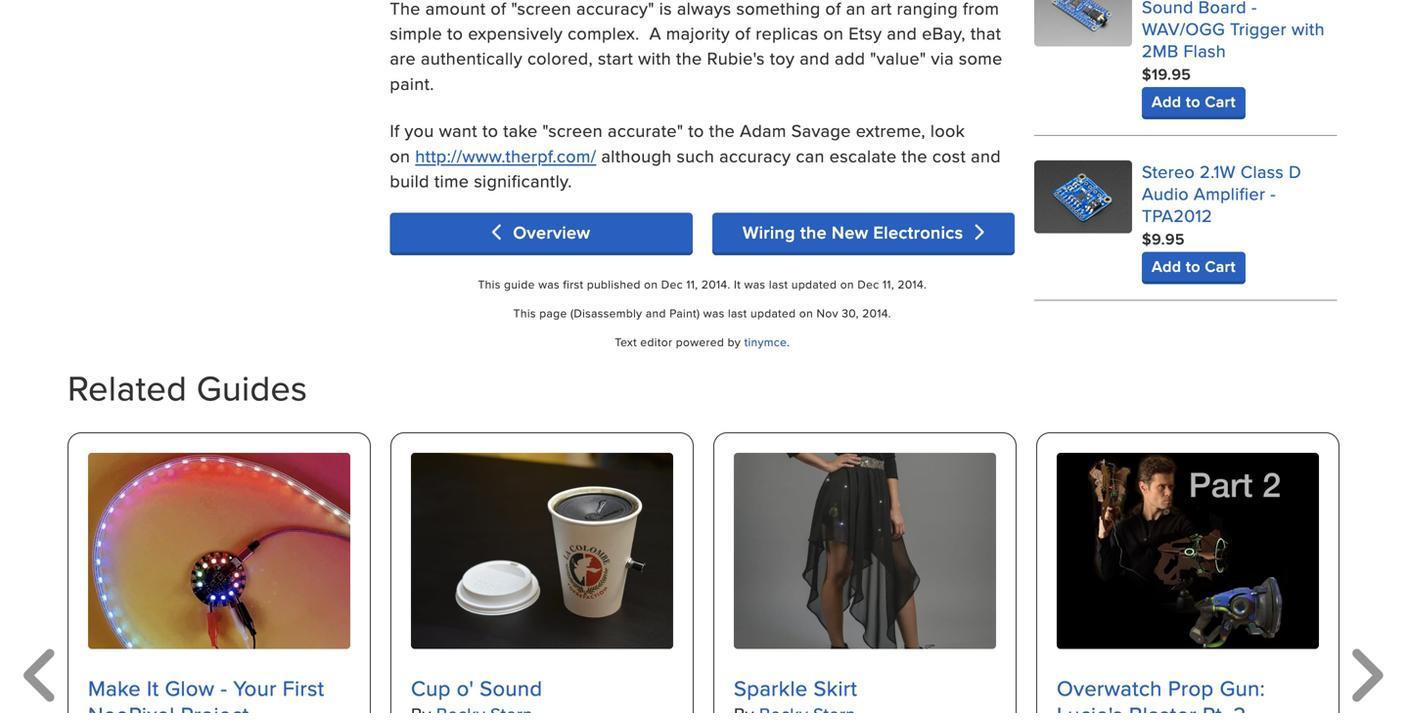 Task type: vqa. For each thing, say whether or not it's contained in the screenshot.
the right 'It'
yes



Task type: locate. For each thing, give the bounding box(es) containing it.
sound
[[480, 674, 543, 704]]

1 vertical spatial it
[[147, 674, 159, 704]]

sparkle skirt
[[734, 674, 858, 704]]

updated up nov
[[792, 276, 837, 293]]

11, down wiring the new electronics link at top right
[[883, 276, 895, 293]]

time
[[435, 168, 469, 193]]

want
[[439, 118, 478, 143]]

such
[[677, 143, 715, 168]]

0 horizontal spatial and
[[646, 305, 666, 322]]

this for this guide was first published on dec 11, 2014. it was last updated on dec 11, 2014.
[[478, 276, 501, 293]]

of left an
[[826, 0, 842, 20]]

to up such
[[689, 118, 705, 143]]

1 horizontal spatial this
[[514, 305, 536, 322]]

the down majority
[[676, 46, 702, 71]]

overwatch prop gun: lucio's blaster pt. 2
[[1057, 674, 1266, 714]]

amount
[[426, 0, 486, 20]]

1 horizontal spatial -
[[1271, 181, 1277, 206]]

0 vertical spatial it
[[734, 276, 741, 293]]

1 vertical spatial "screen
[[543, 118, 603, 143]]

1 vertical spatial updated
[[751, 305, 796, 322]]

cup
[[411, 674, 451, 704]]

this
[[478, 276, 501, 293], [514, 305, 536, 322]]

- left your
[[221, 674, 227, 704]]

dec up 30,
[[858, 276, 880, 293]]

and right cost
[[971, 143, 1001, 168]]

1 horizontal spatial dec
[[858, 276, 880, 293]]

via
[[931, 46, 954, 71]]

the left new at the top of the page
[[801, 220, 827, 245]]

0 vertical spatial last
[[769, 276, 788, 293]]

1 horizontal spatial 11,
[[883, 276, 895, 293]]

significantly.
[[474, 168, 572, 193]]

1 vertical spatial last
[[728, 305, 747, 322]]

1 vertical spatial add to cart link
[[1142, 252, 1246, 281]]

1 vertical spatial cart
[[1205, 255, 1236, 278]]

add
[[1152, 90, 1182, 113], [1152, 255, 1182, 278]]

this for this page (disassembly and paint) was last updated on nov 30, 2014.
[[514, 305, 536, 322]]

to
[[447, 21, 463, 45], [1186, 90, 1201, 113], [483, 118, 499, 143], [689, 118, 705, 143], [1186, 255, 1201, 278]]

of up rubie's on the top
[[735, 21, 751, 45]]

2 cart from the top
[[1205, 255, 1236, 278]]

0 horizontal spatial of
[[491, 0, 507, 20]]

adam
[[740, 118, 787, 143]]

1 horizontal spatial was
[[704, 305, 725, 322]]

always
[[677, 0, 732, 20]]

on down if
[[390, 143, 411, 168]]

that
[[971, 21, 1002, 45]]

it up this page (disassembly and paint) was last updated on nov 30, 2014.
[[734, 276, 741, 293]]

was left first
[[539, 276, 560, 293]]

to down tpa2012
[[1186, 255, 1201, 278]]

it
[[734, 276, 741, 293], [147, 674, 159, 704]]

"screen right take
[[543, 118, 603, 143]]

0 horizontal spatial dec
[[662, 276, 683, 293]]

this left guide
[[478, 276, 501, 293]]

to down $19.95
[[1186, 90, 1201, 113]]

escalate
[[830, 143, 897, 168]]

0 horizontal spatial 11,
[[687, 276, 698, 293]]

was
[[539, 276, 560, 293], [745, 276, 766, 293], [704, 305, 725, 322]]

on inside the amount of "screen accuracy" is always something of an art ranging from simple to expensively complex.  a majority of replicas on etsy and ebay, that are authentically colored, start with the rubie's toy and add "value" via some paint.
[[824, 21, 844, 45]]

0 horizontal spatial it
[[147, 674, 159, 704]]

class
[[1241, 159, 1285, 184]]

2014. right 30,
[[863, 305, 892, 322]]

- left d
[[1271, 181, 1277, 206]]

make
[[88, 674, 141, 704]]

overwatch prop gun: lucio's blaster pt. 2 image
[[1057, 453, 1320, 649]]

sparkle skirt image
[[734, 453, 997, 649]]

to inside the $19.95 add to cart
[[1186, 90, 1201, 113]]

0 horizontal spatial this
[[478, 276, 501, 293]]

and up "value"
[[887, 21, 917, 45]]

2 dec from the left
[[858, 276, 880, 293]]

chevron left image
[[492, 224, 509, 242]]

cup o' sound link
[[411, 674, 674, 704]]

dec
[[662, 276, 683, 293], [858, 276, 880, 293]]

2014. down electronics
[[898, 276, 927, 293]]

2 horizontal spatial 2014.
[[898, 276, 927, 293]]

on inside if you want to take "screen accurate" to the adam savage extreme, look on
[[390, 143, 411, 168]]

cart inside stereo 2.1w class d audio amplifier - tpa2012 $9.95 add to cart
[[1205, 255, 1236, 278]]

http://www.therpf.com/ link
[[415, 143, 597, 168]]

and left paint)
[[646, 305, 666, 322]]

on up and add
[[824, 21, 844, 45]]

of up 'expensively'
[[491, 0, 507, 20]]

published
[[587, 276, 641, 293]]

2 add from the top
[[1152, 255, 1182, 278]]

add to cart link down $19.95
[[1142, 87, 1246, 116]]

tinymce
[[745, 334, 787, 351]]

tpa2012
[[1142, 203, 1213, 228]]

gun:
[[1220, 674, 1266, 704]]

0 horizontal spatial 2014.
[[702, 276, 731, 293]]

chevron right image
[[969, 224, 985, 242]]

0 vertical spatial -
[[1271, 181, 1277, 206]]

toy
[[770, 46, 795, 71]]

ranging
[[897, 0, 958, 20]]

add inside stereo 2.1w class d audio amplifier - tpa2012 $9.95 add to cart
[[1152, 255, 1182, 278]]

stereo 2.1w class d audio amplifier - tpa2012 link
[[1142, 159, 1302, 228]]

1 horizontal spatial and
[[887, 21, 917, 45]]

11,
[[687, 276, 698, 293], [883, 276, 895, 293]]

1 horizontal spatial it
[[734, 276, 741, 293]]

1 vertical spatial -
[[221, 674, 227, 704]]

2 horizontal spatial of
[[826, 0, 842, 20]]

add down $9.95
[[1152, 255, 1182, 278]]

although such accuracy can escalate the cost and build time significantly.
[[390, 143, 1001, 193]]

the up such
[[709, 118, 735, 143]]

add to cart link
[[1142, 87, 1246, 116], [1142, 252, 1246, 281]]

simple
[[390, 21, 443, 45]]

if
[[390, 118, 400, 143]]

and
[[887, 21, 917, 45], [971, 143, 1001, 168], [646, 305, 666, 322]]

2 11, from the left
[[883, 276, 895, 293]]

an
[[846, 0, 866, 20]]

the inside if you want to take "screen accurate" to the adam savage extreme, look on
[[709, 118, 735, 143]]

1 cart from the top
[[1205, 90, 1236, 113]]

updated
[[792, 276, 837, 293], [751, 305, 796, 322]]

dec up paint)
[[662, 276, 683, 293]]

0 vertical spatial "screen
[[511, 0, 572, 20]]

1 vertical spatial this
[[514, 305, 536, 322]]

by
[[728, 334, 741, 351]]

editor
[[641, 334, 673, 351]]

something
[[737, 0, 821, 20]]

updated up tinymce link
[[751, 305, 796, 322]]

cart down tpa2012
[[1205, 255, 1236, 278]]

sparkle skirt link
[[734, 674, 997, 704]]

the left cost
[[902, 143, 928, 168]]

last up by
[[728, 305, 747, 322]]

page content region
[[390, 0, 1015, 363]]

0 horizontal spatial -
[[221, 674, 227, 704]]

"screen inside if you want to take "screen accurate" to the adam savage extreme, look on
[[543, 118, 603, 143]]

the
[[676, 46, 702, 71], [709, 118, 735, 143], [902, 143, 928, 168], [801, 220, 827, 245]]

tinymce link
[[745, 334, 787, 351]]

guide
[[504, 276, 535, 293]]

add to cart link down $9.95
[[1142, 252, 1246, 281]]

"screen up 'expensively'
[[511, 0, 572, 20]]

ebay,
[[922, 21, 966, 45]]

lucio's
[[1057, 700, 1124, 714]]

1 dec from the left
[[662, 276, 683, 293]]

add down $19.95
[[1152, 90, 1182, 113]]

rubie's
[[707, 46, 765, 71]]

to down amount on the left top of page
[[447, 21, 463, 45]]

1 vertical spatial add
[[1152, 255, 1182, 278]]

was right paint)
[[704, 305, 725, 322]]

2014. up this page (disassembly and paint) was last updated on nov 30, 2014.
[[702, 276, 731, 293]]

skirt
[[814, 674, 858, 704]]

-
[[1271, 181, 1277, 206], [221, 674, 227, 704]]

1 horizontal spatial 2014.
[[863, 305, 892, 322]]

it left glow
[[147, 674, 159, 704]]

cart inside the $19.95 add to cart
[[1205, 90, 1236, 113]]

last down wiring
[[769, 276, 788, 293]]

2.1w
[[1200, 159, 1236, 184]]

0 horizontal spatial last
[[728, 305, 747, 322]]

11, up paint)
[[687, 276, 698, 293]]

0 vertical spatial add
[[1152, 90, 1182, 113]]

this left 'page'
[[514, 305, 536, 322]]

last
[[769, 276, 788, 293], [728, 305, 747, 322]]

cart up 2.1w
[[1205, 90, 1236, 113]]

0 vertical spatial and
[[887, 21, 917, 45]]

electronics
[[874, 220, 964, 245]]

0 vertical spatial this
[[478, 276, 501, 293]]

on
[[824, 21, 844, 45], [390, 143, 411, 168], [644, 276, 658, 293], [841, 276, 855, 293], [800, 305, 814, 322]]

- inside 'make it glow - your first neopixel project'
[[221, 674, 227, 704]]

1 vertical spatial and
[[971, 143, 1001, 168]]

"screen
[[511, 0, 572, 20], [543, 118, 603, 143]]

was down wiring
[[745, 276, 766, 293]]

blaster
[[1129, 700, 1197, 714]]

2 vertical spatial and
[[646, 305, 666, 322]]

"screen inside the amount of "screen accuracy" is always something of an art ranging from simple to expensively complex.  a majority of replicas on etsy and ebay, that are authentically colored, start with the rubie's toy and add "value" via some paint.
[[511, 0, 572, 20]]

2 horizontal spatial and
[[971, 143, 1001, 168]]

1 add from the top
[[1152, 90, 1182, 113]]

0 vertical spatial cart
[[1205, 90, 1236, 113]]

o'
[[457, 674, 474, 704]]

first
[[563, 276, 584, 293]]

0 vertical spatial add to cart link
[[1142, 87, 1246, 116]]

with
[[638, 46, 672, 71]]

is
[[660, 0, 672, 20]]

- inside stereo 2.1w class d audio amplifier - tpa2012 $9.95 add to cart
[[1271, 181, 1277, 206]]



Task type: describe. For each thing, give the bounding box(es) containing it.
paint)
[[670, 305, 700, 322]]

wiring
[[743, 220, 796, 245]]

on up 30,
[[841, 276, 855, 293]]

amplifier
[[1194, 181, 1266, 206]]

text
[[615, 334, 637, 351]]

neopixel
[[88, 700, 175, 714]]

d
[[1289, 159, 1302, 184]]

majority
[[666, 21, 730, 45]]

angled shot of a adafruit audio fx sound board. image
[[1035, 0, 1133, 47]]

if you want to take "screen accurate" to the adam savage extreme, look on
[[390, 118, 965, 168]]

make it glow - your first neopixel project
[[88, 674, 325, 714]]

build
[[390, 168, 430, 193]]

audio
[[1142, 181, 1189, 206]]

related guides
[[68, 363, 308, 413]]

1 add to cart link from the top
[[1142, 87, 1246, 116]]

this page (disassembly and paint) was last updated on nov 30, 2014.
[[514, 305, 892, 322]]

some
[[959, 46, 1003, 71]]

overview
[[509, 220, 591, 245]]

to inside the amount of "screen accuracy" is always something of an art ranging from simple to expensively complex.  a majority of replicas on etsy and ebay, that are authentically colored, start with the rubie's toy and add "value" via some paint.
[[447, 21, 463, 45]]

stereo 2.1w class d audio amplifier - tpa2012 $9.95 add to cart
[[1142, 159, 1302, 278]]

and inside although such accuracy can escalate the cost and build time significantly.
[[971, 143, 1001, 168]]

your
[[233, 674, 277, 704]]

take
[[503, 118, 538, 143]]

from
[[963, 0, 1000, 20]]

0 horizontal spatial was
[[539, 276, 560, 293]]

cup o' sound image
[[411, 453, 674, 649]]

angled shot of stereo 2.1w class d audio amplifier. image
[[1035, 160, 1133, 234]]

nov
[[817, 305, 839, 322]]

stereo
[[1142, 159, 1195, 184]]

1 horizontal spatial of
[[735, 21, 751, 45]]

extreme,
[[856, 118, 926, 143]]

add inside the $19.95 add to cart
[[1152, 90, 1182, 113]]

$9.95
[[1142, 227, 1185, 250]]

the inside although such accuracy can escalate the cost and build time significantly.
[[902, 143, 928, 168]]

can
[[796, 143, 825, 168]]

wiring the new electronics link
[[712, 213, 1015, 252]]

2 horizontal spatial was
[[745, 276, 766, 293]]

2 add to cart link from the top
[[1142, 252, 1246, 281]]

page
[[540, 305, 567, 322]]

accuracy
[[720, 143, 791, 168]]

on right published
[[644, 276, 658, 293]]

accurate"
[[608, 118, 684, 143]]

glow
[[165, 674, 215, 704]]

2
[[1234, 700, 1247, 714]]

0 vertical spatial updated
[[792, 276, 837, 293]]

you
[[405, 118, 434, 143]]

the inside the amount of "screen accuracy" is always something of an art ranging from simple to expensively complex.  a majority of replicas on etsy and ebay, that are authentically colored, start with the rubie's toy and add "value" via some paint.
[[676, 46, 702, 71]]

cup o' sound
[[411, 674, 543, 704]]

cost
[[933, 143, 966, 168]]

and add
[[800, 46, 866, 71]]

$19.95
[[1142, 62, 1192, 85]]

this guide was first published on dec 11, 2014. it was last updated on dec 11, 2014.
[[478, 276, 927, 293]]

first
[[283, 674, 325, 704]]

the
[[390, 0, 421, 20]]

to up http://www.therpf.com/ link
[[483, 118, 499, 143]]

http://www.therpf.com/
[[415, 143, 597, 168]]

start
[[598, 46, 634, 71]]

savage
[[792, 118, 851, 143]]

"value"
[[871, 46, 927, 71]]

project
[[181, 700, 249, 714]]

are
[[390, 46, 416, 71]]

powered
[[676, 334, 725, 351]]

text editor powered by tinymce .
[[615, 334, 790, 351]]

although
[[602, 143, 672, 168]]

on left nov
[[800, 305, 814, 322]]

etsy
[[849, 21, 882, 45]]

look
[[931, 118, 965, 143]]

to inside stereo 2.1w class d audio amplifier - tpa2012 $9.95 add to cart
[[1186, 255, 1201, 278]]

new
[[832, 220, 869, 245]]

replicas
[[756, 21, 819, 45]]

art
[[871, 0, 892, 20]]

paint.
[[390, 71, 434, 96]]

overwatch
[[1057, 674, 1163, 704]]

colored,
[[528, 46, 593, 71]]

the amount of "screen accuracy" is always something of an art ranging from simple to expensively complex.  a majority of replicas on etsy and ebay, that are authentically colored, start with the rubie's toy and add "value" via some paint.
[[390, 0, 1003, 96]]

overview link
[[390, 213, 693, 252]]

it inside 'make it glow - your first neopixel project'
[[147, 674, 159, 704]]

(disassembly
[[571, 305, 643, 322]]

make it glow - your first neopixel project link
[[88, 674, 350, 714]]

1 11, from the left
[[687, 276, 698, 293]]

authentically
[[421, 46, 523, 71]]

accuracy"
[[577, 0, 655, 20]]

pt.
[[1203, 700, 1228, 714]]

expensively
[[468, 21, 563, 45]]

complex.
[[568, 21, 640, 45]]

it inside page content region
[[734, 276, 741, 293]]

1 horizontal spatial last
[[769, 276, 788, 293]]

guides
[[197, 363, 308, 413]]

wiring the new electronics
[[743, 220, 969, 245]]

and inside the amount of "screen accuracy" is always something of an art ranging from simple to expensively complex.  a majority of replicas on etsy and ebay, that are authentically colored, start with the rubie's toy and add "value" via some paint.
[[887, 21, 917, 45]]

.
[[787, 334, 790, 351]]

$19.95 add to cart
[[1142, 62, 1236, 113]]

prop
[[1169, 674, 1214, 704]]

sparkle
[[734, 674, 808, 704]]

30,
[[842, 305, 859, 322]]



